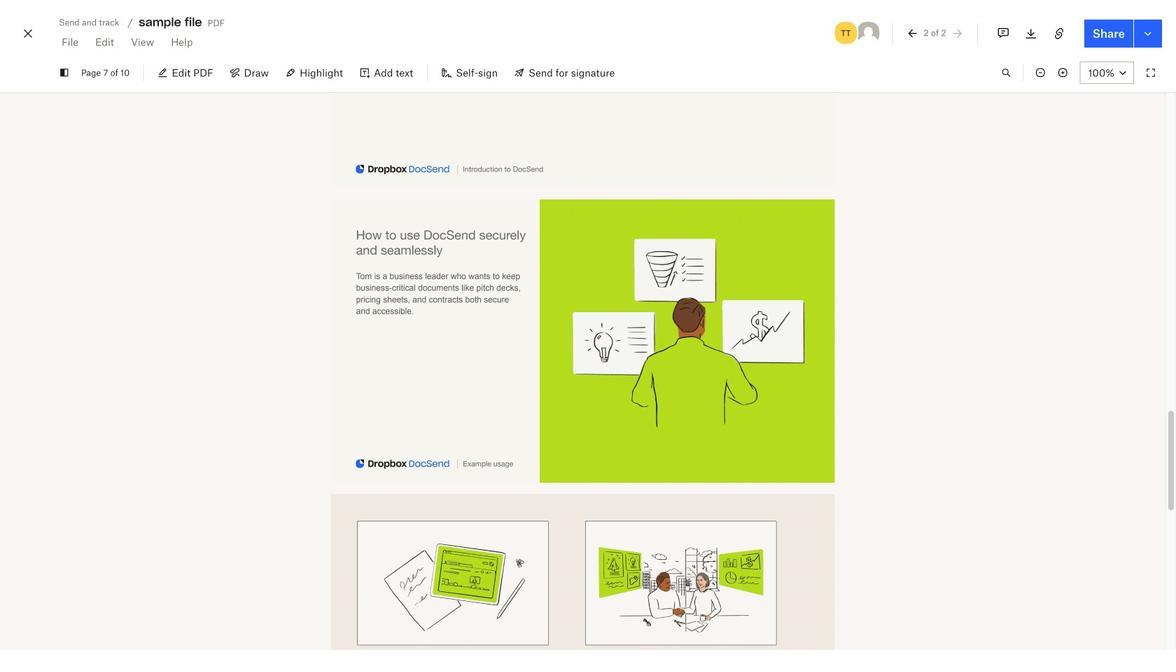 Task type: locate. For each thing, give the bounding box(es) containing it.
sample file.pdf image
[[331, 0, 835, 188], [331, 200, 835, 483], [331, 495, 835, 651]]

2 vertical spatial sample file.pdf image
[[331, 495, 835, 651]]

0 vertical spatial sample file.pdf image
[[331, 0, 835, 188]]

1 vertical spatial sample file.pdf image
[[331, 200, 835, 483]]

2 sample file.pdf image from the top
[[331, 200, 835, 483]]

1 sample file.pdf image from the top
[[331, 0, 835, 188]]



Task type: describe. For each thing, give the bounding box(es) containing it.
3 sample file.pdf image from the top
[[331, 495, 835, 651]]

close image
[[20, 22, 36, 45]]



Task type: vqa. For each thing, say whether or not it's contained in the screenshot.
The Sample File.Pdf image to the middle
yes



